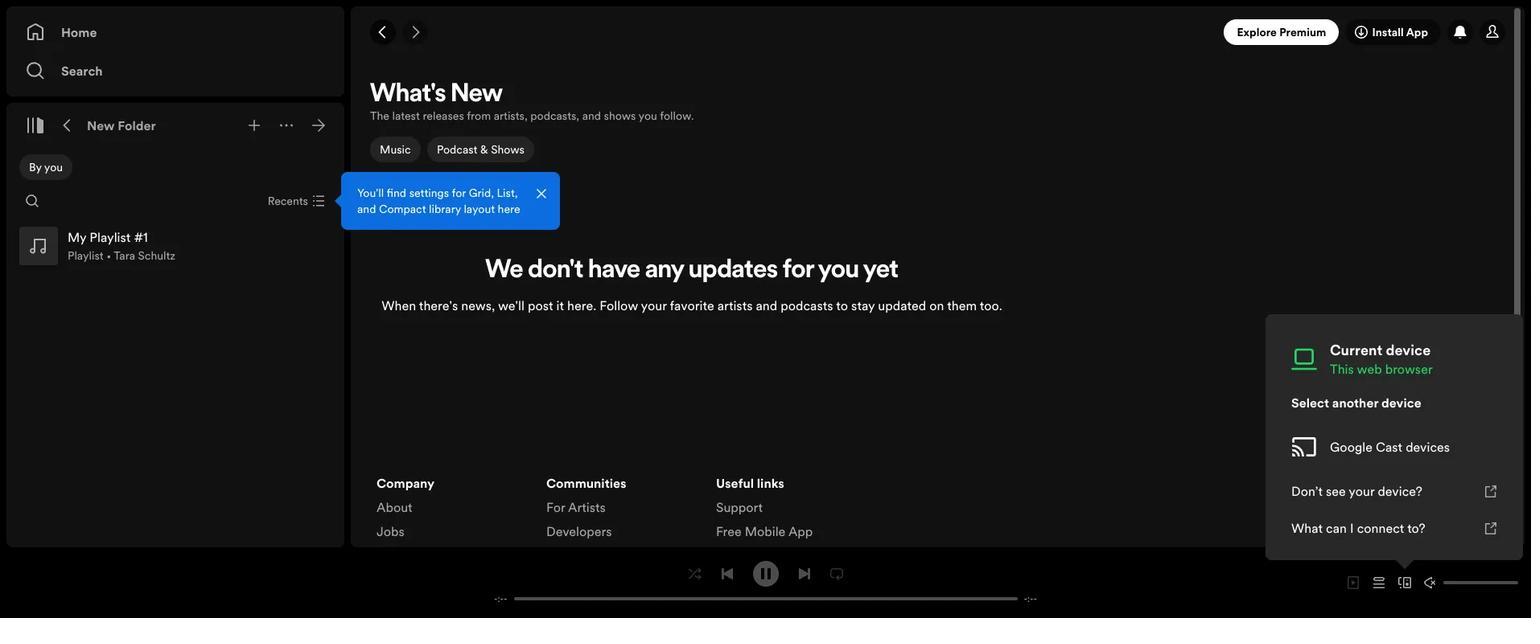 Task type: vqa. For each thing, say whether or not it's contained in the screenshot.
By you
yes



Task type: locate. For each thing, give the bounding box(es) containing it.
shows
[[604, 108, 636, 124]]

1 horizontal spatial :-
[[1028, 594, 1034, 606]]

artists
[[568, 499, 606, 516]]

group
[[13, 221, 338, 272]]

app
[[1406, 24, 1428, 40], [789, 523, 813, 540]]

None search field
[[19, 188, 45, 214]]

list containing communities
[[546, 474, 697, 613]]

the
[[399, 547, 417, 565]]

list
[[377, 474, 527, 571], [546, 474, 697, 613], [716, 474, 867, 547]]

app right install
[[1406, 24, 1428, 40]]

tara
[[114, 248, 135, 264]]

1 list from the left
[[377, 474, 527, 571]]

1 vertical spatial and
[[357, 201, 376, 217]]

your inside don't see your device? link
[[1349, 483, 1375, 501]]

1 horizontal spatial new
[[451, 82, 503, 108]]

2 - from the left
[[504, 594, 507, 606]]

0 vertical spatial your
[[641, 297, 667, 314]]

for up podcasts
[[783, 258, 814, 284]]

favorite
[[670, 297, 714, 314]]

0 vertical spatial app
[[1406, 24, 1428, 40]]

your right the follow
[[641, 297, 667, 314]]

device?
[[1378, 483, 1423, 501]]

1 horizontal spatial you
[[639, 108, 657, 124]]

device down browser
[[1382, 394, 1422, 412]]

-:--
[[494, 594, 507, 606], [1024, 594, 1037, 606]]

2 list from the left
[[546, 474, 697, 613]]

music
[[380, 142, 411, 158]]

2 vertical spatial you
[[818, 258, 859, 284]]

the
[[370, 108, 389, 124]]

0 vertical spatial device
[[1386, 340, 1431, 361]]

0 horizontal spatial your
[[641, 297, 667, 314]]

jobs link
[[377, 523, 405, 547]]

for left the artists
[[546, 499, 565, 516]]

0 horizontal spatial -:--
[[494, 594, 507, 606]]

you up to
[[818, 258, 859, 284]]

2 horizontal spatial and
[[756, 297, 778, 314]]

1 vertical spatial app
[[789, 523, 813, 540]]

there's
[[419, 297, 458, 314]]

another
[[1333, 394, 1379, 412]]

Recents, List view field
[[255, 188, 335, 214]]

0 vertical spatial and
[[582, 108, 601, 124]]

advertising link
[[546, 547, 613, 571]]

0 horizontal spatial new
[[87, 117, 115, 134]]

0 vertical spatial for
[[452, 185, 466, 201]]

google cast devices button
[[1279, 422, 1511, 473]]

2 :- from the left
[[1028, 594, 1034, 606]]

home
[[61, 23, 97, 41]]

enable shuffle image
[[688, 568, 701, 581]]

company
[[377, 474, 435, 492]]

1 horizontal spatial -:--
[[1024, 594, 1037, 606]]

select
[[1292, 394, 1329, 412]]

group containing playlist
[[13, 221, 338, 272]]

list containing useful links
[[716, 474, 867, 547]]

about
[[377, 499, 413, 516]]

1 horizontal spatial app
[[1406, 24, 1428, 40]]

3 list from the left
[[716, 474, 867, 547]]

support
[[716, 499, 763, 516]]

new left folder
[[87, 117, 115, 134]]

you inside checkbox
[[44, 159, 63, 175]]

library
[[429, 201, 461, 217]]

updates
[[689, 258, 778, 284]]

device
[[1386, 340, 1431, 361], [1382, 394, 1422, 412]]

and left shows
[[582, 108, 601, 124]]

for inside the company about jobs for the record
[[377, 547, 396, 565]]

your
[[641, 297, 667, 314], [1349, 483, 1375, 501]]

to
[[836, 297, 848, 314]]

2 horizontal spatial list
[[716, 474, 867, 547]]

communities
[[546, 474, 627, 492]]

record
[[420, 547, 462, 565]]

premium
[[1280, 24, 1327, 40]]

1 vertical spatial your
[[1349, 483, 1375, 501]]

and right the artists
[[756, 297, 778, 314]]

list,
[[497, 185, 518, 201]]

1 vertical spatial for
[[783, 258, 814, 284]]

install app
[[1372, 24, 1428, 40]]

what's new image
[[1454, 26, 1467, 39]]

2 vertical spatial and
[[756, 297, 778, 314]]

new folder button
[[84, 113, 159, 138]]

Music checkbox
[[370, 137, 421, 163]]

here
[[498, 201, 520, 217]]

2 horizontal spatial you
[[818, 258, 859, 284]]

and
[[582, 108, 601, 124], [357, 201, 376, 217], [756, 297, 778, 314]]

don't
[[1292, 483, 1323, 501]]

latest
[[392, 108, 420, 124]]

news,
[[461, 297, 495, 314]]

you'll find settings for grid, list, and compact library layout here dialog
[[341, 172, 560, 230]]

1 vertical spatial new
[[87, 117, 115, 134]]

you inside what's new the latest releases from artists, podcasts, and shows you follow.
[[639, 108, 657, 124]]

install
[[1372, 24, 1404, 40]]

device right web
[[1386, 340, 1431, 361]]

none search field inside the main element
[[19, 188, 45, 214]]

podcasts,
[[531, 108, 580, 124]]

go forward image
[[409, 26, 422, 39]]

your right see
[[1349, 483, 1375, 501]]

you right shows
[[639, 108, 657, 124]]

0 vertical spatial new
[[451, 82, 503, 108]]

0 horizontal spatial list
[[377, 474, 527, 571]]

:-
[[498, 594, 504, 606], [1028, 594, 1034, 606]]

app right mobile
[[789, 523, 813, 540]]

1 horizontal spatial list
[[546, 474, 697, 613]]

you'll find settings for grid, list, and compact library layout here
[[357, 185, 520, 217]]

1 vertical spatial you
[[44, 159, 63, 175]]

and left the find
[[357, 201, 376, 217]]

you right by
[[44, 159, 63, 175]]

support link
[[716, 499, 763, 523]]

0 horizontal spatial for
[[452, 185, 466, 201]]

By you checkbox
[[19, 155, 73, 180]]

0 horizontal spatial you
[[44, 159, 63, 175]]

podcast & shows
[[437, 142, 524, 158]]

1 horizontal spatial for
[[783, 258, 814, 284]]

2 -:-- from the left
[[1024, 594, 1037, 606]]

for the record link
[[377, 547, 462, 571]]

current
[[1330, 340, 1383, 361]]

disable repeat image
[[830, 568, 843, 581]]

-
[[494, 594, 498, 606], [504, 594, 507, 606], [1024, 594, 1028, 606], [1034, 594, 1037, 606]]

for left the
[[377, 547, 396, 565]]

company about jobs for the record
[[377, 474, 462, 565]]

have
[[588, 258, 641, 284]]

0 horizontal spatial app
[[789, 523, 813, 540]]

developers link
[[546, 523, 612, 547]]

releases
[[423, 108, 464, 124]]

for
[[452, 185, 466, 201], [783, 258, 814, 284]]

1 horizontal spatial your
[[1349, 483, 1375, 501]]

for left grid,
[[452, 185, 466, 201]]

useful links support free mobile app
[[716, 474, 813, 540]]

communities for artists developers advertising
[[546, 474, 627, 565]]

my playlist #1 - playlist by tara schultz | spotify element
[[351, 77, 1525, 619]]

folder
[[118, 117, 156, 134]]

1 horizontal spatial for
[[546, 499, 565, 516]]

0 vertical spatial for
[[546, 499, 565, 516]]

1 vertical spatial for
[[377, 547, 396, 565]]

0 vertical spatial you
[[639, 108, 657, 124]]

i
[[1350, 520, 1354, 538]]

web
[[1357, 361, 1382, 378]]

we
[[485, 258, 523, 284]]

1 horizontal spatial and
[[582, 108, 601, 124]]

0 horizontal spatial and
[[357, 201, 376, 217]]

0 horizontal spatial :-
[[498, 594, 504, 606]]

stay
[[852, 297, 875, 314]]

new up podcast & shows checkbox
[[451, 82, 503, 108]]

your inside my playlist #1 - playlist by tara schultz | spotify element
[[641, 297, 667, 314]]

device inside current device this web browser
[[1386, 340, 1431, 361]]

0 horizontal spatial for
[[377, 547, 396, 565]]

useful
[[716, 474, 754, 492]]

group inside the main element
[[13, 221, 338, 272]]

next image
[[798, 568, 811, 581]]

you
[[639, 108, 657, 124], [44, 159, 63, 175], [818, 258, 859, 284]]

top bar and user menu element
[[351, 6, 1525, 58]]



Task type: describe. For each thing, give the bounding box(es) containing it.
what
[[1292, 520, 1323, 538]]

search link
[[26, 55, 325, 87]]

shows
[[491, 142, 524, 158]]

too.
[[980, 297, 1003, 314]]

what's
[[370, 82, 446, 108]]

playlist
[[68, 248, 104, 264]]

4 - from the left
[[1034, 594, 1037, 606]]

free
[[716, 523, 742, 540]]

and inside what's new the latest releases from artists, podcasts, and shows you follow.
[[582, 108, 601, 124]]

for inside the you'll find settings for grid, list, and compact library layout here
[[452, 185, 466, 201]]

app inside useful links support free mobile app
[[789, 523, 813, 540]]

when there's news, we'll post it here. follow your favorite artists and podcasts to stay updated on them too.
[[382, 297, 1003, 314]]

player controls element
[[475, 561, 1056, 606]]

we don't have any updates for you yet
[[485, 258, 899, 284]]

we'll
[[498, 297, 525, 314]]

Podcast & Shows checkbox
[[427, 137, 534, 163]]

devices
[[1406, 439, 1450, 456]]

main element
[[6, 6, 560, 548]]

it
[[557, 297, 564, 314]]

explore
[[1237, 24, 1277, 40]]

by
[[29, 159, 42, 175]]

updated
[[878, 297, 926, 314]]

select another device
[[1292, 394, 1422, 412]]

by you
[[29, 159, 63, 175]]

about link
[[377, 499, 413, 523]]

this
[[1330, 361, 1354, 378]]

podcast
[[437, 142, 477, 158]]

post
[[528, 297, 553, 314]]

for inside my playlist #1 - playlist by tara schultz | spotify element
[[783, 258, 814, 284]]

don't see your device?
[[1292, 483, 1423, 501]]

volume off image
[[1424, 577, 1437, 590]]

home link
[[26, 16, 325, 48]]

developers
[[546, 523, 612, 540]]

google
[[1330, 439, 1373, 456]]

explore premium
[[1237, 24, 1327, 40]]

Disable repeat checkbox
[[824, 561, 849, 587]]

grid,
[[469, 185, 494, 201]]

find
[[387, 185, 407, 201]]

app inside install app link
[[1406, 24, 1428, 40]]

advertising
[[546, 547, 613, 565]]

playlist • tara schultz
[[68, 248, 175, 264]]

free mobile app link
[[716, 523, 813, 547]]

artists
[[718, 297, 753, 314]]

for inside communities for artists developers advertising
[[546, 499, 565, 516]]

them
[[947, 297, 977, 314]]

you'll
[[357, 185, 384, 201]]

follow.
[[660, 108, 694, 124]]

connect
[[1357, 520, 1405, 538]]

yet
[[863, 258, 899, 284]]

don't
[[528, 258, 584, 284]]

explore premium button
[[1224, 19, 1339, 45]]

settings
[[409, 185, 449, 201]]

new folder
[[87, 117, 156, 134]]

3 - from the left
[[1024, 594, 1028, 606]]

what can i connect to?
[[1292, 520, 1426, 538]]

search in your library image
[[26, 195, 39, 208]]

from
[[467, 108, 491, 124]]

layout
[[464, 201, 495, 217]]

•
[[106, 248, 111, 264]]

on
[[930, 297, 944, 314]]

instagram image
[[1387, 484, 1399, 497]]

and inside the you'll find settings for grid, list, and compact library layout here
[[357, 201, 376, 217]]

see
[[1326, 483, 1346, 501]]

to?
[[1408, 520, 1426, 538]]

cast
[[1376, 439, 1403, 456]]

what's new the latest releases from artists, podcasts, and shows you follow.
[[370, 82, 694, 124]]

new inside button
[[87, 117, 115, 134]]

go back image
[[377, 26, 390, 39]]

can
[[1326, 520, 1347, 538]]

links
[[757, 474, 785, 492]]

1 :- from the left
[[498, 594, 504, 606]]

what can i connect to? link
[[1279, 510, 1511, 547]]

when
[[382, 297, 416, 314]]

google cast devices
[[1330, 439, 1450, 456]]

search
[[61, 62, 103, 80]]

jobs
[[377, 523, 405, 540]]

for artists link
[[546, 499, 606, 523]]

list containing company
[[377, 474, 527, 571]]

previous image
[[721, 568, 734, 581]]

1 vertical spatial device
[[1382, 394, 1422, 412]]

connect to a device image
[[1399, 577, 1412, 590]]

podcasts
[[781, 297, 833, 314]]

1 - from the left
[[494, 594, 498, 606]]

any
[[645, 258, 684, 284]]

pause image
[[759, 568, 772, 581]]

compact
[[379, 201, 426, 217]]

1 -:-- from the left
[[494, 594, 507, 606]]

facebook image
[[1477, 484, 1490, 497]]

don't see your device? link
[[1279, 473, 1511, 510]]

new inside what's new the latest releases from artists, podcasts, and shows you follow.
[[451, 82, 503, 108]]

current device this web browser
[[1330, 340, 1433, 378]]



